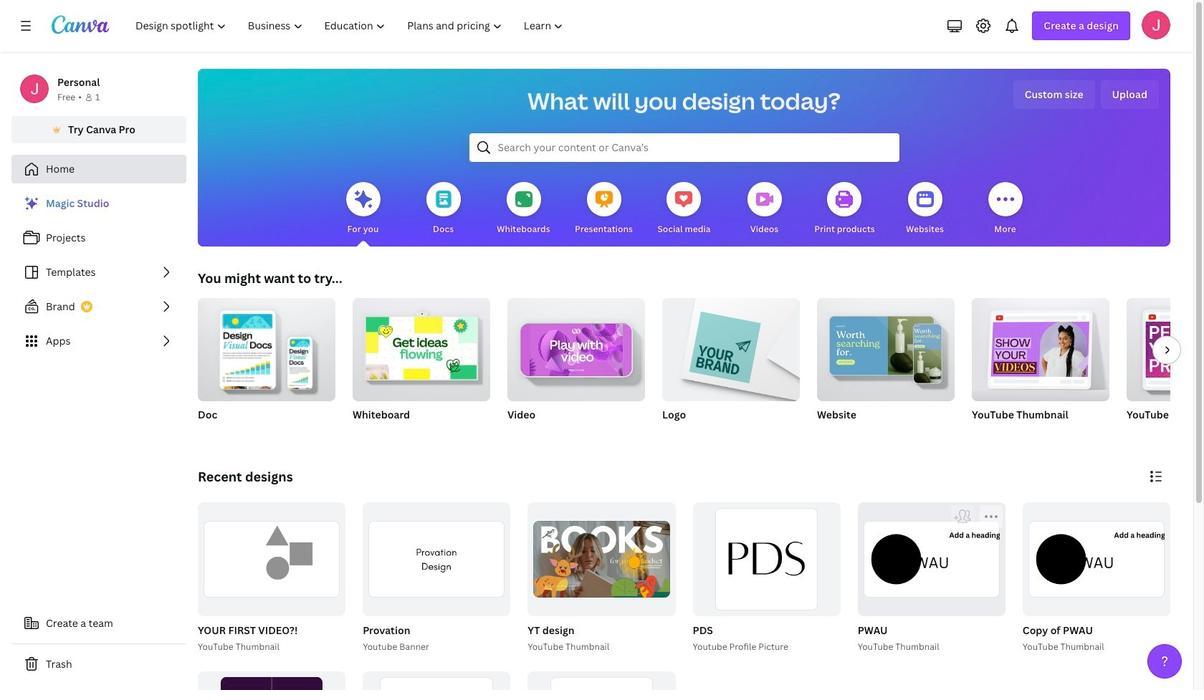 Task type: describe. For each thing, give the bounding box(es) containing it.
top level navigation element
[[126, 11, 576, 40]]



Task type: vqa. For each thing, say whether or not it's contained in the screenshot.
search box
yes



Task type: locate. For each thing, give the bounding box(es) containing it.
group
[[198, 293, 336, 440], [198, 293, 336, 402], [353, 293, 490, 440], [353, 293, 490, 402], [817, 293, 955, 440], [817, 293, 955, 402], [972, 293, 1110, 440], [972, 293, 1110, 402], [508, 298, 645, 440], [508, 298, 645, 402], [662, 298, 800, 440], [1127, 298, 1205, 440], [1127, 298, 1205, 402], [195, 503, 346, 654], [198, 503, 346, 616], [360, 503, 511, 654], [363, 503, 511, 616], [525, 503, 676, 654], [690, 503, 841, 654], [855, 503, 1006, 654], [858, 503, 1006, 616], [1020, 503, 1171, 654], [1023, 503, 1171, 616], [198, 672, 346, 690], [363, 672, 511, 690], [528, 672, 676, 690]]

list
[[11, 189, 186, 356]]

None search field
[[469, 133, 899, 162]]

Search search field
[[498, 134, 871, 161]]

james peterson image
[[1142, 11, 1171, 39]]



